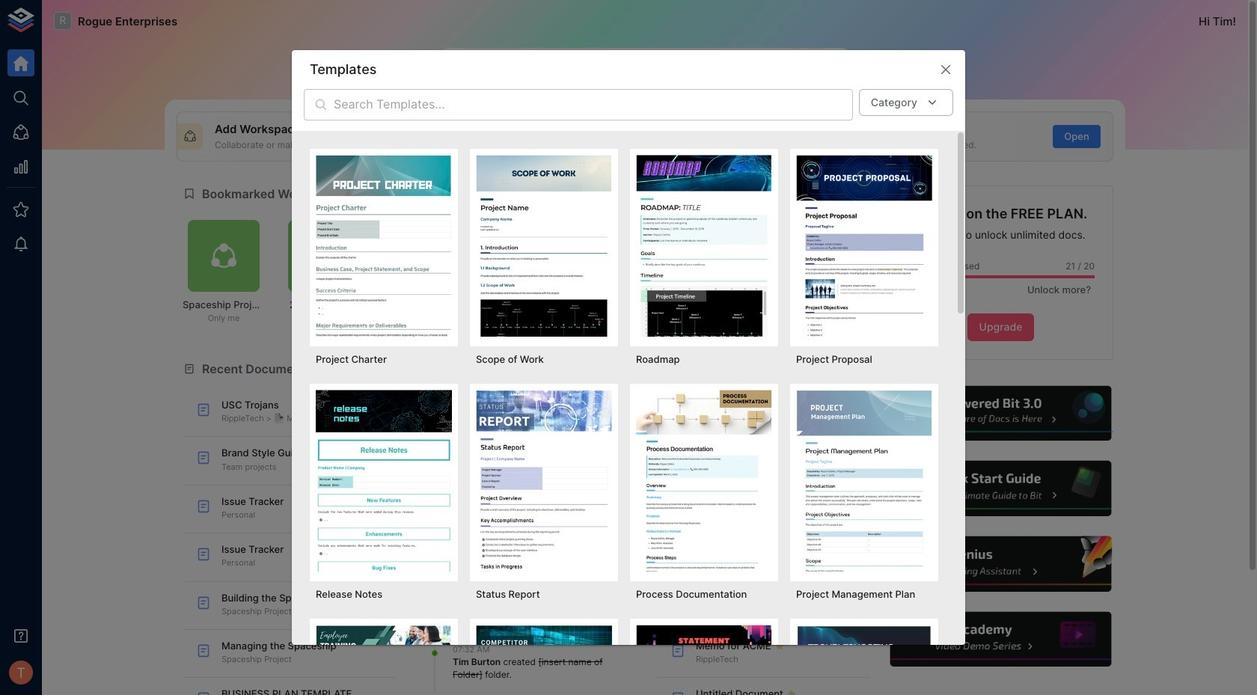 Task type: vqa. For each thing, say whether or not it's contained in the screenshot.
Launch
no



Task type: locate. For each thing, give the bounding box(es) containing it.
help image
[[889, 384, 1114, 443], [889, 459, 1114, 519], [889, 535, 1114, 594], [889, 610, 1114, 670]]

Search Templates... text field
[[334, 89, 853, 120]]

process documentation image
[[636, 390, 773, 572]]

project management plan image
[[796, 390, 933, 572]]

competitor research report image
[[476, 625, 612, 695]]

employee training manual image
[[316, 625, 452, 695]]

dialog
[[292, 50, 966, 695]]

troubleshooting guide image
[[796, 625, 933, 695]]



Task type: describe. For each thing, give the bounding box(es) containing it.
3 help image from the top
[[889, 535, 1114, 594]]

4 help image from the top
[[889, 610, 1114, 670]]

project charter image
[[316, 155, 452, 337]]

project proposal image
[[796, 155, 933, 337]]

1 help image from the top
[[889, 384, 1114, 443]]

release notes image
[[316, 390, 452, 572]]

2 help image from the top
[[889, 459, 1114, 519]]

status report image
[[476, 390, 612, 572]]

scope of work image
[[476, 155, 612, 337]]

roadmap image
[[636, 155, 773, 337]]

statement of work image
[[636, 625, 773, 695]]



